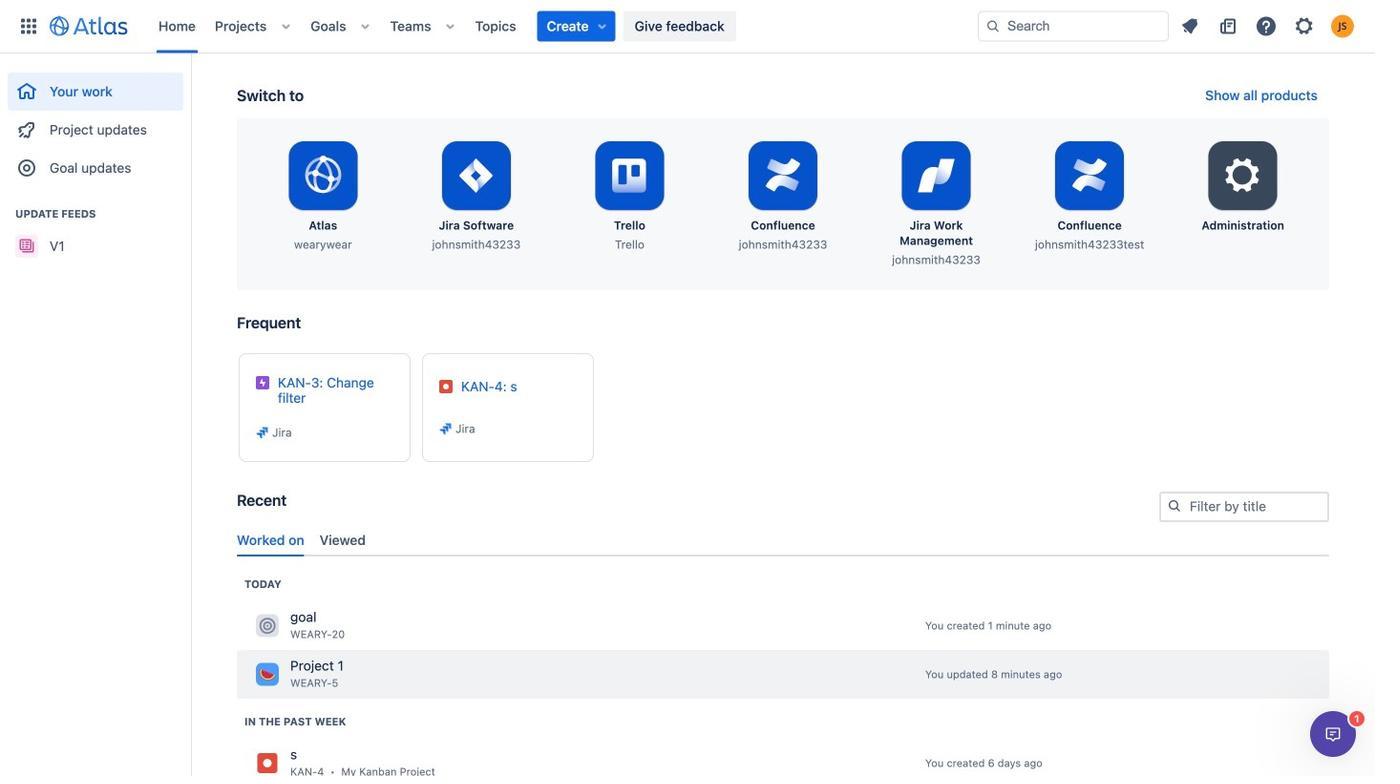Task type: describe. For each thing, give the bounding box(es) containing it.
top element
[[11, 0, 978, 53]]

townsquare image
[[256, 614, 279, 637]]

notifications image
[[1178, 15, 1201, 38]]

1 vertical spatial settings image
[[1220, 153, 1266, 199]]

switch to... image
[[17, 15, 40, 38]]

0 horizontal spatial jira image
[[255, 425, 270, 440]]

jira image
[[256, 752, 279, 775]]

1 group from the top
[[8, 53, 183, 193]]



Task type: vqa. For each thing, say whether or not it's contained in the screenshot.
Add link image
no



Task type: locate. For each thing, give the bounding box(es) containing it.
account image
[[1331, 15, 1354, 38]]

tab list
[[229, 525, 1337, 557]]

heading up townsquare image
[[244, 577, 282, 592]]

banner
[[0, 0, 1375, 53]]

1 horizontal spatial jira image
[[438, 421, 454, 436]]

0 vertical spatial heading
[[244, 577, 282, 592]]

group
[[8, 53, 183, 193], [8, 187, 183, 271]]

2 group from the top
[[8, 187, 183, 271]]

search image
[[985, 19, 1001, 34]]

1 heading from the top
[[244, 577, 282, 592]]

heading up jira icon
[[244, 714, 346, 729]]

0 horizontal spatial jira image
[[255, 425, 270, 440]]

0 vertical spatial settings image
[[1293, 15, 1316, 38]]

search image
[[1167, 498, 1182, 514]]

1 vertical spatial heading
[[244, 714, 346, 729]]

2 heading from the top
[[244, 714, 346, 729]]

Search field
[[978, 11, 1169, 42]]

jira image
[[438, 421, 454, 436], [255, 425, 270, 440]]

1 horizontal spatial jira image
[[438, 421, 454, 436]]

jira image
[[438, 421, 454, 436], [255, 425, 270, 440]]

Filter by title field
[[1161, 494, 1327, 520]]

heading for jira icon
[[244, 714, 346, 729]]

None search field
[[978, 11, 1169, 42]]

townsquare image
[[256, 663, 279, 686]]

help image
[[1255, 15, 1278, 38]]

heading for townsquare image
[[244, 577, 282, 592]]

1 horizontal spatial settings image
[[1293, 15, 1316, 38]]

heading
[[244, 577, 282, 592], [244, 714, 346, 729]]

dialog
[[1310, 711, 1356, 757]]

0 horizontal spatial settings image
[[1220, 153, 1266, 199]]

settings image
[[1293, 15, 1316, 38], [1220, 153, 1266, 199]]



